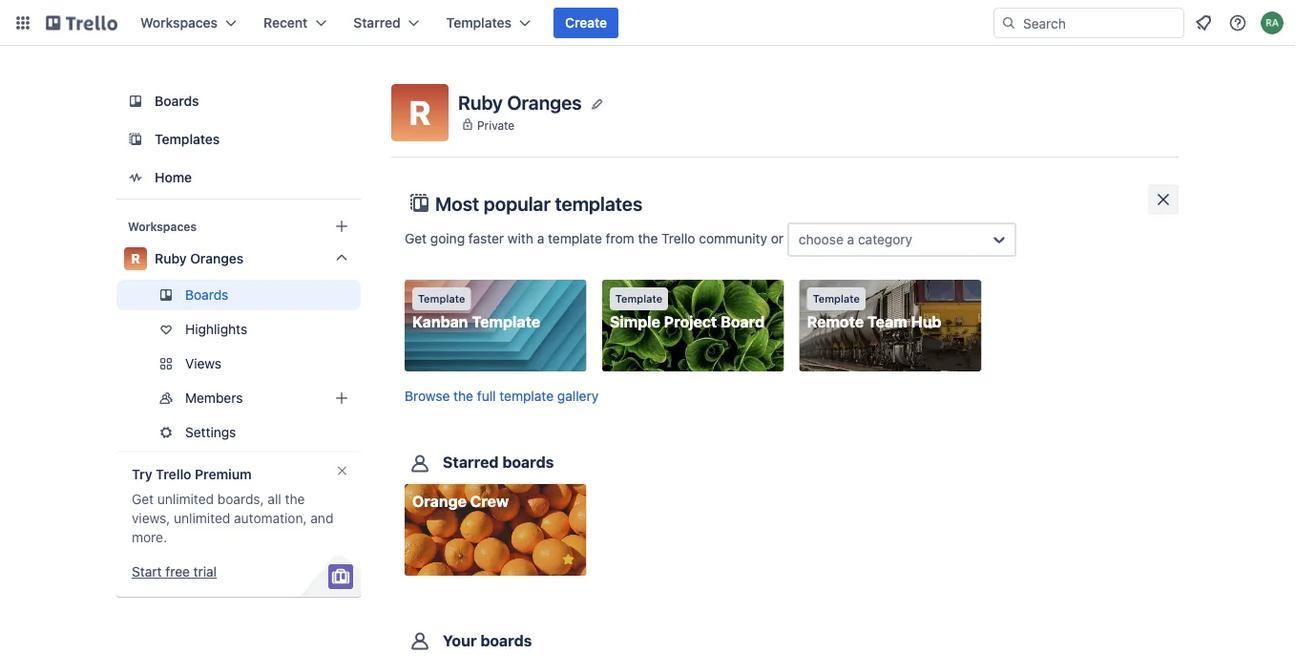 Task type: vqa. For each thing, say whether or not it's contained in the screenshot.
rightmost 'the'
yes



Task type: describe. For each thing, give the bounding box(es) containing it.
template kanban template
[[412, 293, 541, 331]]

and
[[311, 510, 334, 526]]

your boards
[[443, 631, 532, 649]]

primary element
[[0, 0, 1296, 46]]

0 vertical spatial get
[[405, 230, 427, 246]]

template right kanban
[[472, 313, 541, 331]]

boards for 2nd boards link from the bottom of the page
[[155, 93, 199, 109]]

template for kanban
[[418, 293, 465, 305]]

start free trial button
[[132, 562, 217, 581]]

choose a category
[[799, 232, 913, 247]]

crew
[[470, 492, 509, 511]]

add image
[[330, 387, 353, 410]]

project
[[664, 313, 717, 331]]

template for remote
[[813, 293, 860, 305]]

recent button
[[252, 8, 338, 38]]

choose
[[799, 232, 844, 247]]

boards,
[[218, 491, 264, 507]]

with
[[508, 230, 534, 246]]

settings link
[[116, 417, 361, 448]]

views,
[[132, 510, 170, 526]]

ruby anderson (rubyanderson7) image
[[1261, 11, 1284, 34]]

workspaces button
[[129, 8, 248, 38]]

boards for first boards link from the bottom of the page
[[185, 287, 229, 303]]

create a workspace image
[[330, 215, 353, 238]]

from
[[606, 230, 635, 246]]

1 vertical spatial r
[[131, 251, 140, 266]]

create button
[[554, 8, 619, 38]]

start
[[132, 564, 162, 580]]

home
[[155, 169, 192, 185]]

get going faster with a template from the trello community or
[[405, 230, 788, 246]]

boards for starred boards
[[503, 453, 554, 471]]

click to unstar this board. it will be removed from your starred list. image
[[560, 551, 577, 568]]

1 vertical spatial ruby
[[155, 251, 187, 266]]

faster
[[469, 230, 504, 246]]

switch to… image
[[13, 13, 32, 32]]

views
[[185, 356, 222, 371]]

automation,
[[234, 510, 307, 526]]

start free trial
[[132, 564, 217, 580]]

kanban
[[412, 313, 468, 331]]

recent
[[264, 15, 308, 31]]

0 notifications image
[[1193, 11, 1215, 34]]

1 horizontal spatial ruby oranges
[[458, 91, 582, 113]]

community
[[699, 230, 768, 246]]

team
[[868, 313, 908, 331]]

r inside r button
[[409, 93, 431, 132]]

0 horizontal spatial oranges
[[190, 251, 244, 266]]

members
[[185, 390, 243, 406]]

your
[[443, 631, 477, 649]]

workspaces inside popup button
[[140, 15, 218, 31]]

more.
[[132, 529, 167, 545]]

gallery
[[557, 388, 599, 404]]

0 horizontal spatial templates
[[155, 131, 220, 147]]

free
[[165, 564, 190, 580]]

1 vertical spatial template
[[500, 388, 554, 404]]

boards for your boards
[[481, 631, 532, 649]]

1 boards link from the top
[[116, 84, 361, 118]]

the for try trello premium get unlimited boards, all the views, unlimited automation, and more.
[[285, 491, 305, 507]]

browse the full template gallery
[[405, 388, 599, 404]]



Task type: locate. For each thing, give the bounding box(es) containing it.
0 vertical spatial workspaces
[[140, 15, 218, 31]]

2 vertical spatial the
[[285, 491, 305, 507]]

browse the full template gallery link
[[405, 388, 599, 404]]

the right from
[[638, 230, 658, 246]]

0 horizontal spatial starred
[[354, 15, 401, 31]]

the
[[638, 230, 658, 246], [454, 388, 474, 404], [285, 491, 305, 507]]

boards
[[503, 453, 554, 471], [481, 631, 532, 649]]

1 vertical spatial templates
[[155, 131, 220, 147]]

0 vertical spatial trello
[[662, 230, 696, 246]]

template inside template remote team hub
[[813, 293, 860, 305]]

1 vertical spatial trello
[[156, 466, 191, 482]]

trello inside try trello premium get unlimited boards, all the views, unlimited automation, and more.
[[156, 466, 191, 482]]

the left full
[[454, 388, 474, 404]]

template for simple
[[616, 293, 663, 305]]

a right the with
[[537, 230, 545, 246]]

workspaces up board icon
[[140, 15, 218, 31]]

2 boards link from the top
[[116, 280, 361, 310]]

orange
[[412, 492, 467, 511]]

0 vertical spatial boards
[[503, 453, 554, 471]]

boards link up highlights link
[[116, 280, 361, 310]]

boards
[[155, 93, 199, 109], [185, 287, 229, 303]]

settings
[[185, 424, 236, 440]]

category
[[858, 232, 913, 247]]

1 vertical spatial boards link
[[116, 280, 361, 310]]

template simple project board
[[610, 293, 765, 331]]

0 vertical spatial unlimited
[[157, 491, 214, 507]]

1 horizontal spatial the
[[454, 388, 474, 404]]

2 horizontal spatial the
[[638, 230, 658, 246]]

home link
[[116, 160, 361, 195]]

r down home image
[[131, 251, 140, 266]]

all
[[268, 491, 281, 507]]

get inside try trello premium get unlimited boards, all the views, unlimited automation, and more.
[[132, 491, 154, 507]]

0 vertical spatial boards link
[[116, 84, 361, 118]]

starred button
[[342, 8, 431, 38]]

views link
[[116, 349, 361, 379]]

browse
[[405, 388, 450, 404]]

1 horizontal spatial templates
[[447, 15, 512, 31]]

ruby oranges up private
[[458, 91, 582, 113]]

or
[[771, 230, 784, 246]]

hub
[[911, 313, 942, 331]]

template board image
[[124, 128, 147, 151]]

starred for starred boards
[[443, 453, 499, 471]]

get up views,
[[132, 491, 154, 507]]

starred boards
[[443, 453, 554, 471]]

boards link up templates link
[[116, 84, 361, 118]]

search image
[[1002, 15, 1017, 31]]

trello left community
[[662, 230, 696, 246]]

orange crew
[[412, 492, 509, 511]]

members link
[[116, 383, 361, 413]]

orange crew link
[[405, 484, 587, 576]]

full
[[477, 388, 496, 404]]

unlimited
[[157, 491, 214, 507], [174, 510, 230, 526]]

template inside template simple project board
[[616, 293, 663, 305]]

oranges
[[507, 91, 582, 113], [190, 251, 244, 266]]

0 horizontal spatial a
[[537, 230, 545, 246]]

oranges up private
[[507, 91, 582, 113]]

0 horizontal spatial ruby
[[155, 251, 187, 266]]

0 vertical spatial ruby
[[458, 91, 503, 113]]

remote
[[807, 313, 864, 331]]

the inside try trello premium get unlimited boards, all the views, unlimited automation, and more.
[[285, 491, 305, 507]]

r left private
[[409, 93, 431, 132]]

templates
[[555, 192, 643, 214]]

0 vertical spatial oranges
[[507, 91, 582, 113]]

home image
[[124, 166, 147, 189]]

board image
[[124, 90, 147, 113]]

ruby oranges up "highlights"
[[155, 251, 244, 266]]

0 vertical spatial ruby oranges
[[458, 91, 582, 113]]

trello
[[662, 230, 696, 246], [156, 466, 191, 482]]

trello right try
[[156, 466, 191, 482]]

most popular templates
[[435, 192, 643, 214]]

0 horizontal spatial get
[[132, 491, 154, 507]]

0 horizontal spatial trello
[[156, 466, 191, 482]]

1 horizontal spatial starred
[[443, 453, 499, 471]]

template up remote
[[813, 293, 860, 305]]

1 horizontal spatial ruby
[[458, 91, 503, 113]]

get left going
[[405, 230, 427, 246]]

0 vertical spatial template
[[548, 230, 602, 246]]

1 vertical spatial the
[[454, 388, 474, 404]]

1 horizontal spatial trello
[[662, 230, 696, 246]]

template up the simple
[[616, 293, 663, 305]]

0 horizontal spatial ruby oranges
[[155, 251, 244, 266]]

get
[[405, 230, 427, 246], [132, 491, 154, 507]]

1 vertical spatial starred
[[443, 453, 499, 471]]

templates
[[447, 15, 512, 31], [155, 131, 220, 147]]

starred up the orange crew
[[443, 453, 499, 471]]

board
[[721, 313, 765, 331]]

1 horizontal spatial get
[[405, 230, 427, 246]]

ruby up private
[[458, 91, 503, 113]]

1 vertical spatial get
[[132, 491, 154, 507]]

0 horizontal spatial r
[[131, 251, 140, 266]]

0 vertical spatial starred
[[354, 15, 401, 31]]

open information menu image
[[1229, 13, 1248, 32]]

templates inside popup button
[[447, 15, 512, 31]]

try trello premium get unlimited boards, all the views, unlimited automation, and more.
[[132, 466, 334, 545]]

template down templates
[[548, 230, 602, 246]]

starred for starred
[[354, 15, 401, 31]]

template right full
[[500, 388, 554, 404]]

simple
[[610, 313, 661, 331]]

a
[[537, 230, 545, 246], [848, 232, 855, 247]]

back to home image
[[46, 8, 117, 38]]

unlimited up views,
[[157, 491, 214, 507]]

template up kanban
[[418, 293, 465, 305]]

workspaces
[[140, 15, 218, 31], [128, 220, 197, 233]]

boards up "highlights"
[[185, 287, 229, 303]]

trial
[[194, 564, 217, 580]]

ruby oranges
[[458, 91, 582, 113], [155, 251, 244, 266]]

try
[[132, 466, 152, 482]]

workspaces down home in the left of the page
[[128, 220, 197, 233]]

1 horizontal spatial r
[[409, 93, 431, 132]]

1 vertical spatial oranges
[[190, 251, 244, 266]]

0 vertical spatial the
[[638, 230, 658, 246]]

1 horizontal spatial oranges
[[507, 91, 582, 113]]

1 vertical spatial unlimited
[[174, 510, 230, 526]]

1 horizontal spatial a
[[848, 232, 855, 247]]

boards link
[[116, 84, 361, 118], [116, 280, 361, 310]]

0 vertical spatial boards
[[155, 93, 199, 109]]

starred inside starred dropdown button
[[354, 15, 401, 31]]

private
[[477, 118, 515, 132]]

boards right the your
[[481, 631, 532, 649]]

Search field
[[1017, 9, 1184, 37]]

template
[[548, 230, 602, 246], [500, 388, 554, 404]]

most
[[435, 192, 479, 214]]

boards up the crew at the left of page
[[503, 453, 554, 471]]

starred right recent popup button
[[354, 15, 401, 31]]

oranges up "highlights"
[[190, 251, 244, 266]]

create
[[565, 15, 607, 31]]

starred
[[354, 15, 401, 31], [443, 453, 499, 471]]

1 vertical spatial workspaces
[[128, 220, 197, 233]]

popular
[[484, 192, 551, 214]]

template remote team hub
[[807, 293, 942, 331]]

templates up home in the left of the page
[[155, 131, 220, 147]]

going
[[430, 230, 465, 246]]

templates button
[[435, 8, 542, 38]]

0 vertical spatial r
[[409, 93, 431, 132]]

boards right board icon
[[155, 93, 199, 109]]

1 vertical spatial ruby oranges
[[155, 251, 244, 266]]

template
[[418, 293, 465, 305], [616, 293, 663, 305], [813, 293, 860, 305], [472, 313, 541, 331]]

ruby down home in the left of the page
[[155, 251, 187, 266]]

0 horizontal spatial the
[[285, 491, 305, 507]]

templates link
[[116, 122, 361, 157]]

templates right starred dropdown button
[[447, 15, 512, 31]]

1 vertical spatial boards
[[185, 287, 229, 303]]

0 vertical spatial templates
[[447, 15, 512, 31]]

a right choose
[[848, 232, 855, 247]]

the for get going faster with a template from the trello community or
[[638, 230, 658, 246]]

premium
[[195, 466, 252, 482]]

r
[[409, 93, 431, 132], [131, 251, 140, 266]]

the right all
[[285, 491, 305, 507]]

ruby
[[458, 91, 503, 113], [155, 251, 187, 266]]

highlights link
[[116, 314, 361, 345]]

unlimited down "boards,"
[[174, 510, 230, 526]]

highlights
[[185, 321, 247, 337]]

1 vertical spatial boards
[[481, 631, 532, 649]]

r button
[[391, 84, 449, 141]]



